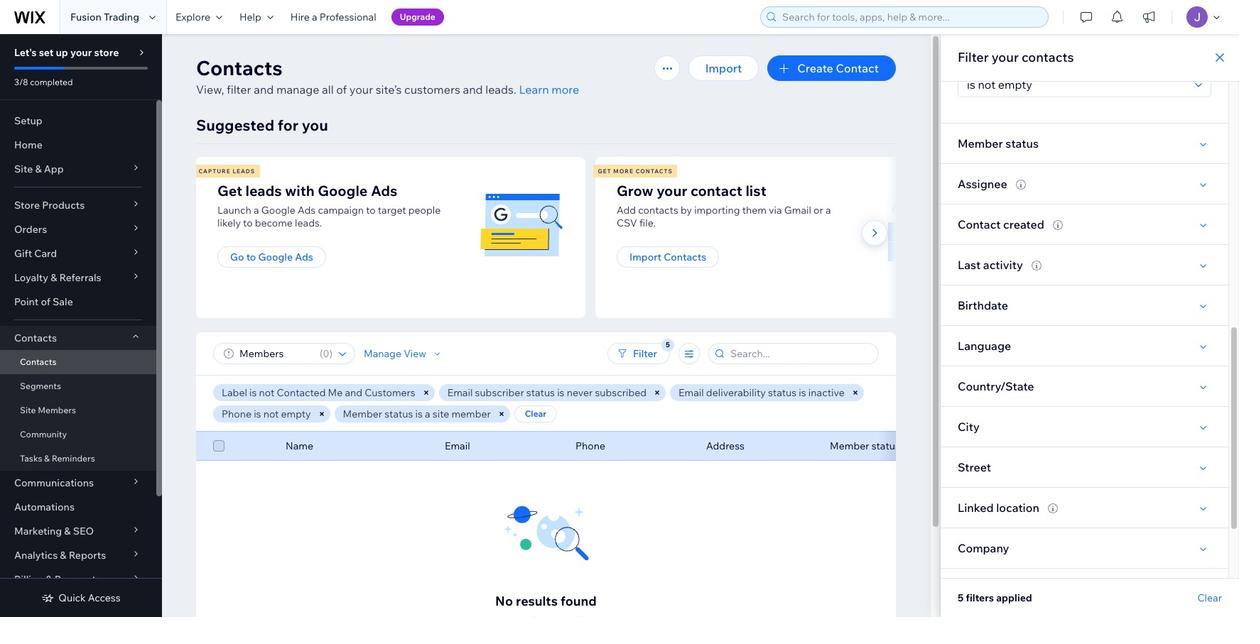 Task type: vqa. For each thing, say whether or not it's contained in the screenshot.
Sites
no



Task type: describe. For each thing, give the bounding box(es) containing it.
of inside sidebar element
[[41, 296, 50, 309]]

become
[[255, 217, 293, 230]]

contacts view, filter and manage all of your site's customers and leads. learn more
[[196, 55, 580, 97]]

5
[[958, 592, 964, 605]]

capture
[[199, 168, 231, 175]]

filters
[[967, 592, 995, 605]]

learn
[[519, 82, 549, 97]]

customers
[[365, 387, 416, 400]]

inactive
[[809, 387, 845, 400]]

store products button
[[0, 193, 156, 218]]

filter for filter
[[633, 348, 658, 360]]

no
[[496, 594, 513, 610]]

& for loyalty
[[51, 272, 57, 284]]

contact
[[691, 182, 743, 200]]

contacts inside contacts link
[[20, 357, 56, 368]]

tasks
[[20, 454, 42, 464]]

communications
[[14, 477, 94, 490]]

of inside 'contacts view, filter and manage all of your site's customers and leads. learn more'
[[336, 82, 347, 97]]

site for site members
[[20, 405, 36, 416]]

manage view button
[[364, 348, 444, 360]]

linked location
[[958, 501, 1040, 515]]

0 vertical spatial clear button
[[515, 406, 557, 423]]

is left site
[[416, 408, 423, 421]]

get leads with google ads launch a google ads campaign to target people likely to become leads.
[[218, 182, 441, 230]]

with
[[285, 182, 315, 200]]

site
[[433, 408, 449, 421]]

leads. inside 'contacts view, filter and manage all of your site's customers and leads. learn more'
[[486, 82, 517, 97]]

csv
[[617, 217, 638, 230]]

phone for phone
[[576, 440, 606, 453]]

3/8
[[14, 77, 28, 87]]

is left inactive
[[799, 387, 807, 400]]

or
[[814, 204, 824, 217]]

created
[[1004, 218, 1045, 232]]

automations link
[[0, 496, 156, 520]]

referrals
[[59, 272, 101, 284]]

reminders
[[52, 454, 95, 464]]

list containing get leads with google ads
[[194, 157, 991, 319]]

orders button
[[0, 218, 156, 242]]

& for billing
[[46, 574, 52, 587]]

marketing
[[14, 525, 62, 538]]

label
[[222, 387, 247, 400]]

1 vertical spatial contact
[[958, 218, 1001, 232]]

0 horizontal spatial and
[[254, 82, 274, 97]]

is right the label
[[250, 387, 257, 400]]

email subscriber status is never subscribed
[[448, 387, 647, 400]]

sale
[[53, 296, 73, 309]]

completed
[[30, 77, 73, 87]]

gift card
[[14, 247, 57, 260]]

marketing & seo
[[14, 525, 94, 538]]

1 horizontal spatial member
[[830, 440, 870, 453]]

a inside grow your contact list add contacts by importing them via gmail or a csv file.
[[826, 204, 831, 217]]

grow
[[617, 182, 654, 200]]

contacts inside grow your contact list add contacts by importing them via gmail or a csv file.
[[639, 204, 679, 217]]

store products
[[14, 199, 85, 212]]

site & app button
[[0, 157, 156, 181]]

not for contacted
[[259, 387, 275, 400]]

me
[[328, 387, 343, 400]]

contact created
[[958, 218, 1045, 232]]

0 vertical spatial contacts
[[1022, 49, 1075, 65]]

deliverability
[[707, 387, 766, 400]]

go to google ads
[[230, 251, 313, 264]]

leads. inside get leads with google ads launch a google ads campaign to target people likely to become leads.
[[295, 217, 322, 230]]

communications button
[[0, 471, 156, 496]]

quick
[[59, 592, 86, 605]]

site's
[[376, 82, 402, 97]]

members
[[38, 405, 76, 416]]

marketing & seo button
[[0, 520, 156, 544]]

contacts inside 'contacts view, filter and manage all of your site's customers and leads. learn more'
[[196, 55, 283, 80]]

campaign
[[318, 204, 364, 217]]

add
[[617, 204, 636, 217]]

applied
[[997, 592, 1033, 605]]

phone is not empty
[[222, 408, 311, 421]]

leads
[[246, 182, 282, 200]]

site members
[[20, 405, 76, 416]]

& for tasks
[[44, 454, 50, 464]]

home link
[[0, 133, 156, 157]]

email for email deliverability status is inactive
[[679, 387, 704, 400]]

subscribed
[[595, 387, 647, 400]]

by
[[681, 204, 692, 217]]

view,
[[196, 82, 224, 97]]

ads inside button
[[295, 251, 313, 264]]

upgrade button
[[391, 9, 444, 26]]

birthdate
[[958, 299, 1009, 313]]

hire a professional link
[[282, 0, 385, 34]]

professional
[[320, 11, 377, 23]]

seo
[[73, 525, 94, 538]]

hire
[[291, 11, 310, 23]]

suggested for you
[[196, 116, 328, 134]]

empty
[[281, 408, 311, 421]]

gift
[[14, 247, 32, 260]]

explore
[[176, 11, 210, 23]]

manage view
[[364, 348, 427, 360]]

Search... field
[[727, 344, 874, 364]]

phone for phone is not empty
[[222, 408, 252, 421]]

your inside sidebar element
[[70, 46, 92, 59]]

tasks & reminders link
[[0, 447, 156, 471]]

0 vertical spatial ads
[[371, 182, 398, 200]]

your inside grow your contact list add contacts by importing them via gmail or a csv file.
[[657, 182, 688, 200]]

suggested
[[196, 116, 275, 134]]

Search for tools, apps, help & more... field
[[778, 7, 1044, 27]]

import contacts button
[[617, 247, 720, 268]]

create contact button
[[768, 55, 897, 81]]

loyalty & referrals button
[[0, 266, 156, 290]]

store
[[94, 46, 119, 59]]

a left site
[[425, 408, 431, 421]]

last
[[958, 258, 981, 272]]

1 horizontal spatial and
[[345, 387, 363, 400]]

contacts inside import contacts button
[[664, 251, 707, 264]]

is left empty
[[254, 408, 261, 421]]

not for empty
[[263, 408, 279, 421]]

help button
[[231, 0, 282, 34]]

them
[[743, 204, 767, 217]]

import for import
[[706, 61, 742, 75]]

0
[[323, 348, 329, 360]]

1 horizontal spatial member status
[[958, 137, 1039, 151]]

a inside get leads with google ads launch a google ads campaign to target people likely to become leads.
[[254, 204, 259, 217]]



Task type: locate. For each thing, give the bounding box(es) containing it.
store
[[14, 199, 40, 212]]

None checkbox
[[213, 438, 225, 455]]

loyalty
[[14, 272, 48, 284]]

list
[[194, 157, 991, 319]]

get more contacts
[[598, 168, 673, 175]]

manage
[[364, 348, 402, 360]]

0 horizontal spatial clear
[[525, 409, 547, 419]]

gmail
[[785, 204, 812, 217]]

contacts link
[[0, 350, 156, 375]]

1 horizontal spatial clear button
[[1198, 592, 1223, 605]]

1 vertical spatial of
[[41, 296, 50, 309]]

contacts up filter
[[196, 55, 283, 80]]

1 vertical spatial leads.
[[295, 217, 322, 230]]

import for import contacts
[[630, 251, 662, 264]]

1 horizontal spatial leads.
[[486, 82, 517, 97]]

& inside 'loyalty & referrals' dropdown button
[[51, 272, 57, 284]]

filter
[[227, 82, 251, 97]]

to right go
[[246, 251, 256, 264]]

( 0 )
[[320, 348, 333, 360]]

a right the hire
[[312, 11, 318, 23]]

up
[[56, 46, 68, 59]]

get
[[218, 182, 242, 200]]

import inside button
[[706, 61, 742, 75]]

billing
[[14, 574, 43, 587]]

5 filters applied
[[958, 592, 1033, 605]]

1 vertical spatial member
[[343, 408, 383, 421]]

1 horizontal spatial of
[[336, 82, 347, 97]]

0 horizontal spatial clear button
[[515, 406, 557, 423]]

1 vertical spatial google
[[261, 204, 296, 217]]

app
[[44, 163, 64, 176]]

0 vertical spatial google
[[318, 182, 368, 200]]

0 vertical spatial member
[[958, 137, 1004, 151]]

location
[[997, 501, 1040, 515]]

site & app
[[14, 163, 64, 176]]

& for marketing
[[64, 525, 71, 538]]

& left seo
[[64, 525, 71, 538]]

last activity
[[958, 258, 1024, 272]]

a down leads at the left of the page
[[254, 204, 259, 217]]

1 vertical spatial clear
[[1198, 592, 1223, 605]]

contact down assignee
[[958, 218, 1001, 232]]

email deliverability status is inactive
[[679, 387, 845, 400]]

0 horizontal spatial phone
[[222, 408, 252, 421]]

member status up assignee
[[958, 137, 1039, 151]]

& for analytics
[[60, 550, 67, 562]]

1 vertical spatial ads
[[298, 204, 316, 217]]

& inside tasks & reminders link
[[44, 454, 50, 464]]

1 vertical spatial filter
[[633, 348, 658, 360]]

of left sale
[[41, 296, 50, 309]]

0 vertical spatial filter
[[958, 49, 989, 65]]

status
[[1006, 137, 1039, 151], [527, 387, 555, 400], [769, 387, 797, 400], [385, 408, 413, 421], [872, 440, 901, 453]]

more
[[552, 82, 580, 97]]

0 horizontal spatial member status
[[830, 440, 901, 453]]

contacts inside contacts popup button
[[14, 332, 57, 345]]

to right likely
[[243, 217, 253, 230]]

1 horizontal spatial filter
[[958, 49, 989, 65]]

1 horizontal spatial import
[[706, 61, 742, 75]]

0 vertical spatial phone
[[222, 408, 252, 421]]

automations
[[14, 501, 75, 514]]

email left deliverability
[[679, 387, 704, 400]]

contact right create
[[836, 61, 879, 75]]

learn more button
[[519, 81, 580, 98]]

1 vertical spatial import
[[630, 251, 662, 264]]

google down become
[[258, 251, 293, 264]]

member status down inactive
[[830, 440, 901, 453]]

hire a professional
[[291, 11, 377, 23]]

1 vertical spatial clear button
[[1198, 592, 1223, 605]]

1 vertical spatial not
[[263, 408, 279, 421]]

go to google ads button
[[218, 247, 326, 268]]

member down customers
[[343, 408, 383, 421]]

fusion
[[70, 11, 102, 23]]

via
[[769, 204, 783, 217]]

list
[[746, 182, 767, 200]]

email down member
[[445, 440, 470, 453]]

site down segments
[[20, 405, 36, 416]]

ads down get leads with google ads launch a google ads campaign to target people likely to become leads.
[[295, 251, 313, 264]]

Unsaved view field
[[235, 344, 316, 364]]

manage
[[277, 82, 320, 97]]

0 vertical spatial of
[[336, 82, 347, 97]]

ads down the with
[[298, 204, 316, 217]]

linked
[[958, 501, 994, 515]]

google up campaign
[[318, 182, 368, 200]]

2 horizontal spatial member
[[958, 137, 1004, 151]]

phone down never in the left of the page
[[576, 440, 606, 453]]

billing & payments button
[[0, 568, 156, 592]]

& right tasks
[[44, 454, 50, 464]]

member down inactive
[[830, 440, 870, 453]]

0 horizontal spatial of
[[41, 296, 50, 309]]

0 horizontal spatial contacts
[[639, 204, 679, 217]]

setup
[[14, 114, 42, 127]]

company
[[958, 542, 1010, 556]]

and right the me
[[345, 387, 363, 400]]

loyalty & referrals
[[14, 272, 101, 284]]

your inside 'contacts view, filter and manage all of your site's customers and leads. learn more'
[[350, 82, 373, 97]]

contacts left by
[[639, 204, 679, 217]]

payments
[[54, 574, 101, 587]]

1 horizontal spatial contact
[[958, 218, 1001, 232]]

member up assignee
[[958, 137, 1004, 151]]

file.
[[640, 217, 656, 230]]

create contact
[[798, 61, 879, 75]]

0 vertical spatial site
[[14, 163, 33, 176]]

& for site
[[35, 163, 42, 176]]

1 horizontal spatial phone
[[576, 440, 606, 453]]

0 vertical spatial clear
[[525, 409, 547, 419]]

no results found
[[496, 594, 597, 610]]

filter your contacts
[[958, 49, 1075, 65]]

& right loyalty
[[51, 272, 57, 284]]

analytics & reports
[[14, 550, 106, 562]]

Select an option field
[[963, 73, 1192, 97]]

clear
[[525, 409, 547, 419], [1198, 592, 1223, 605]]

member
[[452, 408, 491, 421]]

trading
[[104, 11, 139, 23]]

site down home
[[14, 163, 33, 176]]

1 vertical spatial member status
[[830, 440, 901, 453]]

& left reports
[[60, 550, 67, 562]]

2 vertical spatial member
[[830, 440, 870, 453]]

subscriber
[[475, 387, 524, 400]]

import inside button
[[630, 251, 662, 264]]

1 vertical spatial site
[[20, 405, 36, 416]]

1 vertical spatial contacts
[[639, 204, 679, 217]]

import contacts
[[630, 251, 707, 264]]

likely
[[218, 217, 241, 230]]

& right billing
[[46, 574, 52, 587]]

address
[[707, 440, 745, 453]]

2 vertical spatial ads
[[295, 251, 313, 264]]

get
[[598, 168, 612, 175]]

& inside site & app popup button
[[35, 163, 42, 176]]

2 vertical spatial google
[[258, 251, 293, 264]]

country/state
[[958, 380, 1035, 394]]

email up member
[[448, 387, 473, 400]]

community link
[[0, 423, 156, 447]]

sidebar element
[[0, 34, 162, 618]]

1 horizontal spatial clear
[[1198, 592, 1223, 605]]

reports
[[69, 550, 106, 562]]

phone down the label
[[222, 408, 252, 421]]

contact inside button
[[836, 61, 879, 75]]

2 horizontal spatial and
[[463, 82, 483, 97]]

to left target
[[366, 204, 376, 217]]

and right filter
[[254, 82, 274, 97]]

0 horizontal spatial leads.
[[295, 217, 322, 230]]

filter for filter your contacts
[[958, 49, 989, 65]]

let's set up your store
[[14, 46, 119, 59]]

0 horizontal spatial member
[[343, 408, 383, 421]]

ads
[[371, 182, 398, 200], [298, 204, 316, 217], [295, 251, 313, 264]]

help
[[240, 11, 262, 23]]

google inside button
[[258, 251, 293, 264]]

activity
[[984, 258, 1024, 272]]

segments link
[[0, 375, 156, 399]]

upgrade
[[400, 11, 436, 22]]

card
[[34, 247, 57, 260]]

all
[[322, 82, 334, 97]]

contacts up segments
[[20, 357, 56, 368]]

phone
[[222, 408, 252, 421], [576, 440, 606, 453]]

segments
[[20, 381, 61, 392]]

contacts down point of sale at the top left of page
[[14, 332, 57, 345]]

and right customers at top
[[463, 82, 483, 97]]

0 vertical spatial leads.
[[486, 82, 517, 97]]

leads
[[233, 168, 255, 175]]

not up phone is not empty
[[259, 387, 275, 400]]

0 horizontal spatial filter
[[633, 348, 658, 360]]

site inside popup button
[[14, 163, 33, 176]]

google down leads at the left of the page
[[261, 204, 296, 217]]

0 vertical spatial import
[[706, 61, 742, 75]]

site
[[14, 163, 33, 176], [20, 405, 36, 416]]

leads. down the with
[[295, 217, 322, 230]]

1 vertical spatial phone
[[576, 440, 606, 453]]

0 vertical spatial not
[[259, 387, 275, 400]]

is left never in the left of the page
[[557, 387, 565, 400]]

)
[[329, 348, 333, 360]]

0 horizontal spatial import
[[630, 251, 662, 264]]

of
[[336, 82, 347, 97], [41, 296, 50, 309]]

contacts down by
[[664, 251, 707, 264]]

email for email subscriber status is never subscribed
[[448, 387, 473, 400]]

a
[[312, 11, 318, 23], [254, 204, 259, 217], [826, 204, 831, 217], [425, 408, 431, 421]]

& inside billing & payments popup button
[[46, 574, 52, 587]]

0 vertical spatial contact
[[836, 61, 879, 75]]

& inside "analytics & reports" dropdown button
[[60, 550, 67, 562]]

people
[[409, 204, 441, 217]]

0 horizontal spatial contact
[[836, 61, 879, 75]]

1 horizontal spatial contacts
[[1022, 49, 1075, 65]]

contacts up 'select an option' field
[[1022, 49, 1075, 65]]

& inside marketing & seo dropdown button
[[64, 525, 71, 538]]

leads. left learn
[[486, 82, 517, 97]]

contacted
[[277, 387, 326, 400]]

leads.
[[486, 82, 517, 97], [295, 217, 322, 230]]

to inside button
[[246, 251, 256, 264]]

more
[[614, 168, 634, 175]]

& left app on the left
[[35, 163, 42, 176]]

site for site & app
[[14, 163, 33, 176]]

go
[[230, 251, 244, 264]]

label is not contacted me and customers
[[222, 387, 416, 400]]

0 vertical spatial member status
[[958, 137, 1039, 151]]

filter inside button
[[633, 348, 658, 360]]

member status is a site member
[[343, 408, 491, 421]]

a right or
[[826, 204, 831, 217]]

of right all
[[336, 82, 347, 97]]

customers
[[405, 82, 461, 97]]

assignee
[[958, 177, 1008, 191]]

ads up target
[[371, 182, 398, 200]]

not left empty
[[263, 408, 279, 421]]

view
[[404, 348, 427, 360]]



